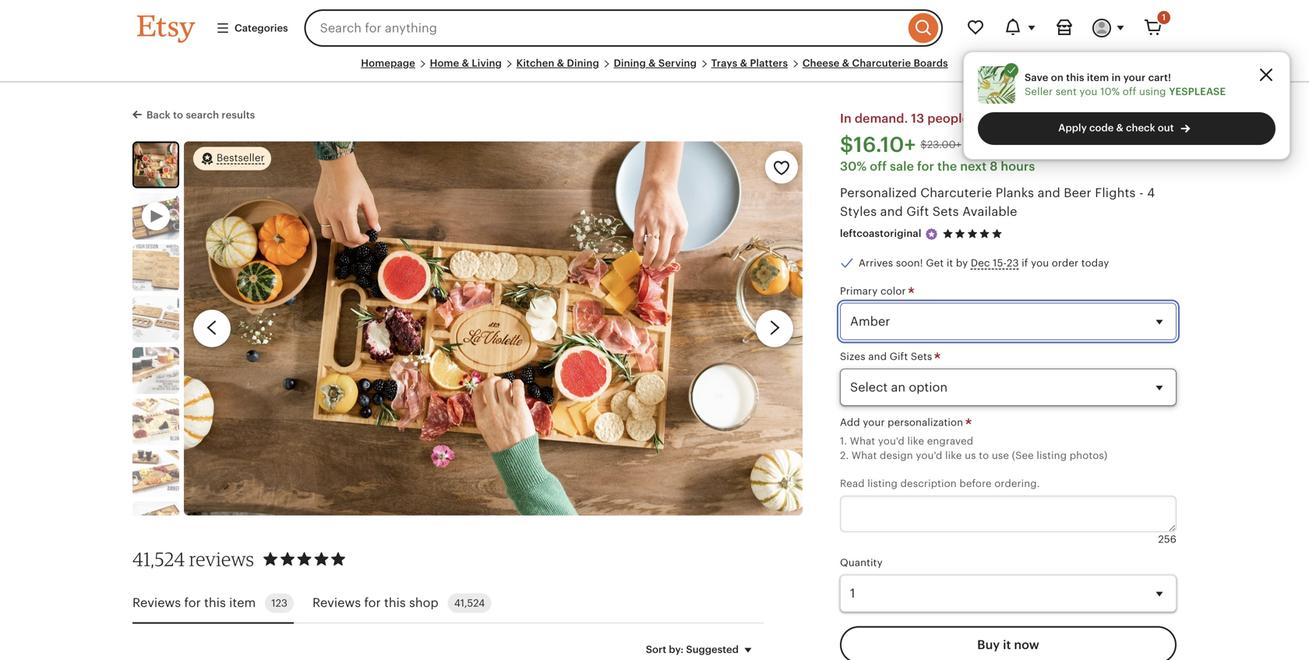 Task type: locate. For each thing, give the bounding box(es) containing it.
if
[[1022, 257, 1029, 269]]

to inside 1. what you'd like engraved 2. what design you'd like us to use (see listing photos)
[[979, 450, 990, 461]]

you'd up design
[[879, 435, 905, 447]]

$23.00+
[[921, 139, 962, 151]]

categories
[[235, 22, 288, 34]]

dec
[[971, 257, 991, 269]]

& left serving
[[649, 57, 656, 69]]

1 vertical spatial listing
[[868, 478, 898, 490]]

listing right "read"
[[868, 478, 898, 490]]

what
[[850, 435, 876, 447], [852, 450, 877, 461]]

your
[[1124, 72, 1146, 83], [863, 417, 885, 428]]

2 dining from the left
[[614, 57, 646, 69]]

0 horizontal spatial to
[[173, 109, 183, 121]]

suggested
[[686, 644, 739, 655]]

for down 41,524 reviews
[[184, 596, 201, 610]]

it inside "button"
[[1003, 638, 1011, 652]]

for for reviews for this item
[[184, 596, 201, 610]]

by
[[956, 257, 969, 269]]

0 vertical spatial charcuterie
[[853, 57, 911, 69]]

0 vertical spatial 41,524
[[133, 548, 185, 571]]

reviews right 123
[[313, 596, 361, 610]]

0 horizontal spatial it
[[947, 257, 954, 269]]

serving
[[659, 57, 697, 69]]

reviews for reviews for this item
[[133, 596, 181, 610]]

0 vertical spatial to
[[173, 109, 183, 121]]

for
[[918, 159, 935, 173], [184, 596, 201, 610], [364, 596, 381, 610]]

0 horizontal spatial 41,524
[[133, 548, 185, 571]]

buy it now
[[978, 638, 1040, 652]]

1 horizontal spatial you
[[1080, 86, 1098, 97]]

1 reviews from the left
[[133, 596, 181, 610]]

home
[[430, 57, 459, 69]]

and left 'beer'
[[1038, 186, 1061, 200]]

1 horizontal spatial you'd
[[916, 450, 943, 461]]

gift
[[907, 204, 930, 219], [890, 351, 908, 363]]

gift up star_seller icon
[[907, 204, 930, 219]]

personalized charcuterie planks and beer flights 4 styles image 5 image
[[133, 399, 179, 445]]

and down personalized
[[881, 204, 903, 219]]

it left by
[[947, 257, 954, 269]]

item for on
[[1087, 72, 1110, 83]]

$16.10+ $23.00+
[[840, 133, 962, 157]]

tab list
[[133, 584, 764, 624]]

41,524 for 41,524 reviews
[[133, 548, 185, 571]]

1
[[1163, 12, 1166, 22]]

star_seller image
[[925, 227, 939, 241]]

1 vertical spatial gift
[[890, 351, 908, 363]]

this up sent
[[1067, 72, 1085, 83]]

search
[[186, 109, 219, 121]]

1 vertical spatial charcuterie
[[921, 186, 993, 200]]

41,524 up reviews for this item
[[133, 548, 185, 571]]

item
[[1087, 72, 1110, 83], [229, 596, 256, 610]]

item up 10%
[[1087, 72, 1110, 83]]

sets up personalization
[[911, 351, 933, 363]]

now
[[1014, 638, 1040, 652]]

shop
[[409, 596, 439, 610]]

design
[[880, 450, 914, 461]]

1 vertical spatial 41,524
[[454, 597, 485, 609]]

0 horizontal spatial charcuterie
[[853, 57, 911, 69]]

0 horizontal spatial dining
[[567, 57, 599, 69]]

sizes and gift sets
[[840, 351, 935, 363]]

item left 123
[[229, 596, 256, 610]]

1 vertical spatial to
[[979, 450, 990, 461]]

charcuterie
[[853, 57, 911, 69], [921, 186, 993, 200]]

1 horizontal spatial 41,524
[[454, 597, 485, 609]]

1 vertical spatial like
[[946, 450, 962, 461]]

to
[[173, 109, 183, 121], [979, 450, 990, 461]]

0 vertical spatial off
[[1123, 86, 1137, 97]]

for left shop
[[364, 596, 381, 610]]

0 horizontal spatial item
[[229, 596, 256, 610]]

0 vertical spatial what
[[850, 435, 876, 447]]

listing right (see
[[1037, 450, 1067, 461]]

& right cheese
[[843, 57, 850, 69]]

None search field
[[305, 9, 943, 47]]

out
[[1158, 122, 1174, 134]]

1 vertical spatial off
[[870, 159, 887, 173]]

41,524
[[133, 548, 185, 571], [454, 597, 485, 609]]

off down $16.10+
[[870, 159, 887, 173]]

in left apply
[[1045, 112, 1056, 126]]

& right home
[[462, 57, 469, 69]]

this left shop
[[384, 596, 406, 610]]

& for cheese
[[843, 57, 850, 69]]

like
[[908, 435, 925, 447], [946, 450, 962, 461]]

0 vertical spatial in
[[1112, 72, 1121, 83]]

and
[[1038, 186, 1061, 200], [881, 204, 903, 219], [869, 351, 887, 363]]

1 vertical spatial and
[[881, 204, 903, 219]]

add
[[840, 417, 860, 428]]

for right the sale
[[918, 159, 935, 173]]

0 vertical spatial sets
[[933, 204, 959, 219]]

0 vertical spatial listing
[[1037, 450, 1067, 461]]

what right the 2.
[[852, 450, 877, 461]]

for for reviews for this shop
[[364, 596, 381, 610]]

1 vertical spatial your
[[863, 417, 885, 428]]

to right us
[[979, 450, 990, 461]]

primary color
[[840, 285, 909, 297]]

41,524 right shop
[[454, 597, 485, 609]]

Add your personalization text field
[[840, 496, 1177, 532]]

what right "1."
[[850, 435, 876, 447]]

item inside save on this item in your cart! seller sent you 10% off using yesplease
[[1087, 72, 1110, 83]]

1 horizontal spatial off
[[1123, 86, 1137, 97]]

use
[[992, 450, 1010, 461]]

trays
[[712, 57, 738, 69]]

charcuterie inside menu bar
[[853, 57, 911, 69]]

save on this item in your cart! seller sent you 10% off using yesplease
[[1025, 72, 1226, 97]]

0 vertical spatial your
[[1124, 72, 1146, 83]]

dining & serving
[[614, 57, 697, 69]]

0 vertical spatial you
[[1080, 86, 1098, 97]]

256
[[1159, 534, 1177, 545]]

0 horizontal spatial you
[[1031, 257, 1049, 269]]

demand.
[[855, 112, 908, 126]]

1 vertical spatial what
[[852, 450, 877, 461]]

reviews
[[133, 596, 181, 610], [313, 596, 361, 610]]

0 horizontal spatial reviews
[[133, 596, 181, 610]]

dining down "search for anything" text box
[[567, 57, 599, 69]]

sets
[[933, 204, 959, 219], [911, 351, 933, 363]]

2 reviews from the left
[[313, 596, 361, 610]]

in
[[1112, 72, 1121, 83], [1045, 112, 1056, 126]]

1 horizontal spatial dining
[[614, 57, 646, 69]]

0 vertical spatial like
[[908, 435, 925, 447]]

gift inside "personalized charcuterie planks and beer flights - 4 styles and gift sets available"
[[907, 204, 930, 219]]

and right sizes
[[869, 351, 887, 363]]

gift right sizes
[[890, 351, 908, 363]]

personalized charcuterie planks and beer flights 4 styles image 1 image
[[184, 141, 803, 516], [134, 143, 178, 187]]

reviews for reviews for this shop
[[313, 596, 361, 610]]

1 horizontal spatial personalized charcuterie planks and beer flights 4 styles image 1 image
[[184, 141, 803, 516]]

1 horizontal spatial item
[[1087, 72, 1110, 83]]

next
[[961, 159, 987, 173]]

kitchen & dining link
[[517, 57, 599, 69]]

reviews for this item
[[133, 596, 256, 610]]

seller
[[1025, 86, 1053, 97]]

reviews down 41,524 reviews
[[133, 596, 181, 610]]

sort by: suggested button
[[634, 633, 769, 660]]

1. what you'd like engraved 2. what design you'd like us to use (see listing photos)
[[840, 435, 1108, 461]]

this down reviews
[[204, 596, 226, 610]]

living
[[472, 57, 502, 69]]

save
[[1025, 72, 1049, 83]]

1 horizontal spatial in
[[1112, 72, 1121, 83]]

your up using
[[1124, 72, 1146, 83]]

2 horizontal spatial for
[[918, 159, 935, 173]]

1 vertical spatial in
[[1045, 112, 1056, 126]]

1 horizontal spatial your
[[1124, 72, 1146, 83]]

0 vertical spatial the
[[1059, 112, 1079, 126]]

like down personalization
[[908, 435, 925, 447]]

cheese & charcuterie boards link
[[803, 57, 949, 69]]

this for reviews for this shop
[[384, 596, 406, 610]]

2.
[[840, 450, 849, 461]]

personalization
[[888, 417, 964, 428]]

1 link
[[1135, 9, 1172, 47]]

123
[[271, 597, 288, 609]]

it right buy
[[1003, 638, 1011, 652]]

Search for anything text field
[[305, 9, 905, 47]]

menu bar containing homepage
[[137, 56, 1172, 83]]

you inside save on this item in your cart! seller sent you 10% off using yesplease
[[1080, 86, 1098, 97]]

charcuterie left boards
[[853, 57, 911, 69]]

1.
[[840, 435, 848, 447]]

0 horizontal spatial your
[[863, 417, 885, 428]]

like down engraved at the bottom of the page
[[946, 450, 962, 461]]

0 horizontal spatial the
[[938, 159, 958, 173]]

1 vertical spatial it
[[1003, 638, 1011, 652]]

the left last
[[1059, 112, 1079, 126]]

by:
[[669, 644, 684, 655]]

1 horizontal spatial it
[[1003, 638, 1011, 652]]

0 horizontal spatial you'd
[[879, 435, 905, 447]]

apply
[[1059, 122, 1087, 134]]

read listing description before ordering.
[[840, 478, 1041, 490]]

your right add
[[863, 417, 885, 428]]

the down the $23.00+
[[938, 159, 958, 173]]

description
[[901, 478, 957, 490]]

1 vertical spatial item
[[229, 596, 256, 610]]

0 horizontal spatial for
[[184, 596, 201, 610]]

you'd down engraved at the bottom of the page
[[916, 450, 943, 461]]

0 vertical spatial item
[[1087, 72, 1110, 83]]

1 horizontal spatial reviews
[[313, 596, 361, 610]]

to right back
[[173, 109, 183, 121]]

-
[[1140, 186, 1144, 200]]

menu bar
[[137, 56, 1172, 83]]

tab list containing reviews for this item
[[133, 584, 764, 624]]

1 horizontal spatial listing
[[1037, 450, 1067, 461]]

1 horizontal spatial like
[[946, 450, 962, 461]]

sets up star_seller icon
[[933, 204, 959, 219]]

charcuterie inside "personalized charcuterie planks and beer flights - 4 styles and gift sets available"
[[921, 186, 993, 200]]

in up 10%
[[1112, 72, 1121, 83]]

23
[[1007, 257, 1019, 269]]

& right kitchen
[[557, 57, 565, 69]]

sort
[[646, 644, 667, 655]]

1 dining from the left
[[567, 57, 599, 69]]

1 vertical spatial sets
[[911, 351, 933, 363]]

item for for
[[229, 596, 256, 610]]

add your personalization
[[840, 417, 967, 428]]

color
[[881, 285, 906, 297]]

in
[[840, 112, 852, 126]]

& right trays on the top right of page
[[740, 57, 748, 69]]

0 vertical spatial you'd
[[879, 435, 905, 447]]

off right 10%
[[1123, 86, 1137, 97]]

people
[[928, 112, 970, 126]]

you right the if
[[1031, 257, 1049, 269]]

this inside save on this item in your cart! seller sent you 10% off using yesplease
[[1067, 72, 1085, 83]]

charcuterie down next
[[921, 186, 993, 200]]

0 vertical spatial gift
[[907, 204, 930, 219]]

personalized charcuterie planks and beer flights 4 styles image 4 image
[[133, 347, 179, 394]]

& for home
[[462, 57, 469, 69]]

dining down categories banner
[[614, 57, 646, 69]]

1 horizontal spatial the
[[1059, 112, 1079, 126]]

1 horizontal spatial charcuterie
[[921, 186, 993, 200]]

1 horizontal spatial for
[[364, 596, 381, 610]]

this for save on this item in your cart! seller sent you 10% off using yesplease
[[1067, 72, 1085, 83]]

you left 10%
[[1080, 86, 1098, 97]]

off
[[1123, 86, 1137, 97], [870, 159, 887, 173]]

1 horizontal spatial to
[[979, 450, 990, 461]]



Task type: describe. For each thing, give the bounding box(es) containing it.
us
[[965, 450, 977, 461]]

13
[[912, 112, 925, 126]]

leftcoastoriginal
[[840, 228, 922, 240]]

sizes
[[840, 351, 866, 363]]

0 horizontal spatial like
[[908, 435, 925, 447]]

cheese & charcuterie boards
[[803, 57, 949, 69]]

bestseller
[[217, 152, 265, 163]]

none search field inside categories banner
[[305, 9, 943, 47]]

primary
[[840, 285, 878, 297]]

ordering.
[[995, 478, 1041, 490]]

leftcoastoriginal link
[[840, 228, 922, 240]]

this down seller
[[1020, 112, 1042, 126]]

buy it now button
[[840, 626, 1177, 660]]

sort by: suggested
[[646, 644, 739, 655]]

flights
[[1096, 186, 1136, 200]]

arrives
[[859, 257, 894, 269]]

2 vertical spatial and
[[869, 351, 887, 363]]

read
[[840, 478, 865, 490]]

listing inside 1. what you'd like engraved 2. what design you'd like us to use (see listing photos)
[[1037, 450, 1067, 461]]

arrives soon! get it by dec 15-23 if you order today
[[859, 257, 1110, 269]]

apply code & check out
[[1059, 122, 1174, 134]]

41,524 reviews
[[133, 548, 254, 571]]

engraved
[[927, 435, 974, 447]]

last
[[1082, 112, 1104, 126]]

boards
[[914, 57, 949, 69]]

before
[[960, 478, 992, 490]]

back to search results
[[147, 109, 255, 121]]

41,524 for 41,524
[[454, 597, 485, 609]]

quantity
[[840, 557, 883, 569]]

homepage
[[361, 57, 416, 69]]

your inside save on this item in your cart! seller sent you 10% off using yesplease
[[1124, 72, 1146, 83]]

photos)
[[1070, 450, 1108, 461]]

beer
[[1064, 186, 1092, 200]]

platters
[[750, 57, 788, 69]]

4
[[1148, 186, 1156, 200]]

24
[[1107, 112, 1122, 126]]

planks
[[996, 186, 1035, 200]]

available
[[963, 204, 1018, 219]]

off inside save on this item in your cart! seller sent you 10% off using yesplease
[[1123, 86, 1137, 97]]

8
[[990, 159, 998, 173]]

0 vertical spatial it
[[947, 257, 954, 269]]

trays & platters
[[712, 57, 788, 69]]

1 vertical spatial the
[[938, 159, 958, 173]]

today
[[1082, 257, 1110, 269]]

& for kitchen
[[557, 57, 565, 69]]

home & living link
[[430, 57, 502, 69]]

categories button
[[204, 14, 300, 42]]

sale
[[890, 159, 914, 173]]

using
[[1140, 86, 1167, 97]]

kitchen
[[517, 57, 555, 69]]

homepage link
[[361, 57, 416, 69]]

& for dining
[[649, 57, 656, 69]]

1 vertical spatial you
[[1031, 257, 1049, 269]]

15-
[[993, 257, 1007, 269]]

categories banner
[[109, 0, 1201, 56]]

dining & serving link
[[614, 57, 697, 69]]

10%
[[1101, 86, 1120, 97]]

sent
[[1056, 86, 1077, 97]]

this for reviews for this item
[[204, 596, 226, 610]]

apply code & check out link
[[978, 112, 1276, 145]]

(see
[[1012, 450, 1034, 461]]

trays & platters link
[[712, 57, 788, 69]]

0 horizontal spatial in
[[1045, 112, 1056, 126]]

personalized charcuterie planks and beer flights 4 styles image 3 image
[[133, 296, 179, 342]]

0 horizontal spatial off
[[870, 159, 887, 173]]

cart!
[[1149, 72, 1172, 83]]

personalized
[[840, 186, 917, 200]]

sets inside "personalized charcuterie planks and beer flights - 4 styles and gift sets available"
[[933, 204, 959, 219]]

0 horizontal spatial personalized charcuterie planks and beer flights 4 styles image 1 image
[[134, 143, 178, 187]]

on
[[1051, 72, 1064, 83]]

check
[[1126, 122, 1156, 134]]

cheese
[[803, 57, 840, 69]]

0 vertical spatial and
[[1038, 186, 1061, 200]]

styles
[[840, 204, 877, 219]]

personalized charcuterie planks and beer flights 4 styles image 6 image
[[133, 450, 179, 497]]

bestseller button
[[193, 146, 271, 171]]

in demand. 13 people bought this in the last 24 hours.
[[840, 112, 1163, 126]]

code
[[1090, 122, 1114, 134]]

back
[[147, 109, 171, 121]]

& right code
[[1117, 122, 1124, 134]]

reviews
[[189, 548, 254, 571]]

personalized charcuterie planks and beer flights - 4 styles and gift sets available
[[840, 186, 1156, 219]]

1 vertical spatial you'd
[[916, 450, 943, 461]]

results
[[222, 109, 255, 121]]

buy
[[978, 638, 1000, 652]]

0 horizontal spatial listing
[[868, 478, 898, 490]]

30%
[[840, 159, 867, 173]]

in inside save on this item in your cart! seller sent you 10% off using yesplease
[[1112, 72, 1121, 83]]

kitchen & dining
[[517, 57, 599, 69]]

personalized charcuterie planks and beer flights 4 styles image 2 image
[[133, 244, 179, 291]]

yesplease
[[1170, 86, 1226, 97]]

order
[[1052, 257, 1079, 269]]

& for trays
[[740, 57, 748, 69]]

hours.
[[1125, 112, 1163, 126]]

home & living
[[430, 57, 502, 69]]

$16.10+
[[840, 133, 916, 157]]



Task type: vqa. For each thing, say whether or not it's contained in the screenshot.
the
yes



